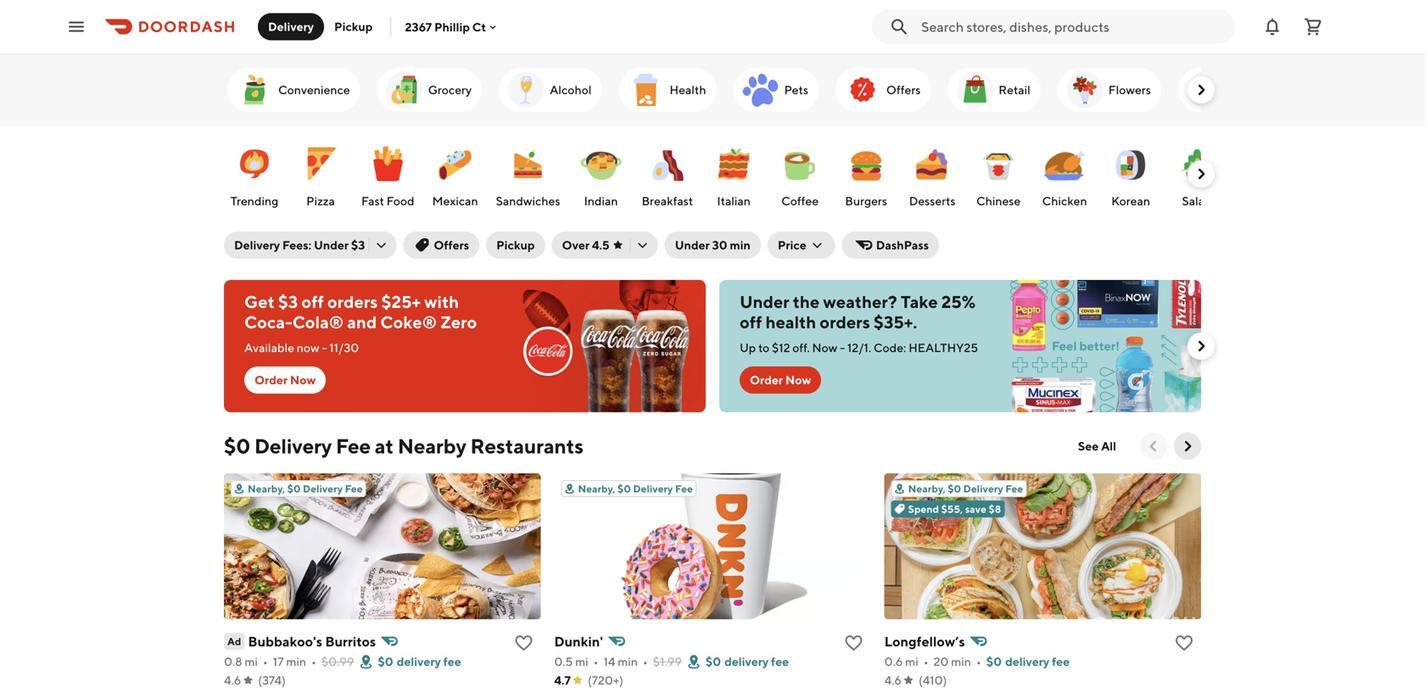 Task type: describe. For each thing, give the bounding box(es) containing it.
order now button for health
[[740, 367, 822, 394]]

food
[[387, 194, 415, 208]]

mexican
[[432, 194, 478, 208]]

alcohol image
[[506, 70, 547, 110]]

desserts
[[910, 194, 956, 208]]

(374)
[[258, 673, 286, 687]]

3 • from the left
[[594, 655, 599, 669]]

$12
[[772, 341, 791, 355]]

11/30
[[329, 341, 359, 355]]

$0 delivery fee for $1.99
[[706, 655, 789, 669]]

pickup for the right "pickup" button
[[497, 238, 535, 252]]

order now for health
[[750, 373, 812, 387]]

see
[[1079, 439, 1099, 453]]

see all link
[[1068, 433, 1127, 460]]

orders inside the under the weather? take 25% off health orders $35+. up to $12 off. now - 12/1. code: healthy25
[[820, 312, 871, 332]]

fast food
[[362, 194, 415, 208]]

delivery for $1.99
[[725, 655, 769, 669]]

offers link
[[836, 68, 931, 112]]

2 vertical spatial next button of carousel image
[[1180, 438, 1197, 455]]

under 30 min
[[675, 238, 751, 252]]

italian
[[717, 194, 751, 208]]

click to add this store to your saved list image for longfellow's
[[1175, 633, 1195, 653]]

notification bell image
[[1263, 17, 1283, 37]]

off inside the under the weather? take 25% off health orders $35+. up to $12 off. now - 12/1. code: healthy25
[[740, 312, 762, 332]]

4.6 for 0.6 mi • 20 min • $0 delivery fee
[[885, 673, 902, 687]]

alcohol link
[[499, 68, 602, 112]]

retail
[[999, 83, 1031, 97]]

min for 0.6 mi • 20 min • $0 delivery fee
[[952, 655, 972, 669]]

30
[[712, 238, 728, 252]]

convenience image
[[234, 70, 275, 110]]

trending
[[231, 194, 279, 208]]

price
[[778, 238, 807, 252]]

health image
[[626, 70, 667, 110]]

retail link
[[948, 68, 1041, 112]]

$0.99
[[322, 655, 354, 669]]

under 30 min button
[[665, 232, 761, 259]]

min for 0.8 mi • 17 min •
[[286, 655, 306, 669]]

0.8 mi • 17 min •
[[224, 655, 316, 669]]

2367 phillip ct button
[[405, 20, 500, 34]]

1 click to add this store to your saved list image from the left
[[514, 633, 534, 653]]

0.6 mi • 20 min • $0 delivery fee
[[885, 655, 1070, 669]]

coca-
[[244, 312, 293, 332]]

alcohol
[[550, 83, 592, 97]]

now inside the under the weather? take 25% off health orders $35+. up to $12 off. now - 12/1. code: healthy25
[[813, 341, 838, 355]]

$8
[[989, 503, 1002, 515]]

nearby, $0 delivery fee for 14 min
[[578, 483, 693, 495]]

min for 0.5 mi • 14 min •
[[618, 655, 638, 669]]

available
[[244, 341, 294, 355]]

save
[[966, 503, 987, 515]]

1 mi from the left
[[245, 655, 258, 669]]

coffee
[[782, 194, 819, 208]]

order for health
[[750, 373, 783, 387]]

nearby
[[398, 434, 467, 458]]

$0 delivery fee for $0.99
[[378, 655, 461, 669]]

spend
[[909, 503, 940, 515]]

dunkin'
[[554, 634, 603, 650]]

4.7
[[554, 673, 571, 687]]

nearby, for 14 min
[[578, 483, 616, 495]]

2 • from the left
[[311, 655, 316, 669]]

$0 delivery fee at nearby restaurants link
[[224, 433, 584, 460]]

take
[[901, 292, 938, 312]]

$25+
[[381, 292, 421, 312]]

offers inside button
[[434, 238, 469, 252]]

the
[[793, 292, 820, 312]]

fast
[[362, 194, 384, 208]]

0.5 mi • 14 min •
[[554, 655, 648, 669]]

$1.99
[[653, 655, 682, 669]]

delivery button
[[258, 13, 324, 40]]

burgers
[[846, 194, 888, 208]]

$35+.
[[874, 312, 918, 332]]

pets image
[[740, 70, 781, 110]]

pets link
[[734, 68, 819, 112]]

under for 30
[[675, 238, 710, 252]]

14
[[604, 655, 616, 669]]

offers button
[[403, 232, 480, 259]]

3 nearby, from the left
[[909, 483, 946, 495]]

1 • from the left
[[263, 655, 268, 669]]

indian
[[584, 194, 618, 208]]

over 4.5
[[562, 238, 610, 252]]

delivery for $0.99
[[397, 655, 441, 669]]

flowers link
[[1058, 68, 1162, 112]]

fee for $0.99
[[444, 655, 461, 669]]

grocery link
[[377, 68, 482, 112]]

mi for longfellow's
[[906, 655, 919, 669]]

4 • from the left
[[643, 655, 648, 669]]

to
[[759, 341, 770, 355]]

order for coca-
[[255, 373, 288, 387]]

0.8
[[224, 655, 242, 669]]

(720+)
[[588, 673, 624, 687]]

off.
[[793, 341, 810, 355]]

1 horizontal spatial pickup button
[[486, 232, 545, 259]]

6 • from the left
[[977, 655, 982, 669]]

17
[[273, 655, 284, 669]]

cola®
[[293, 312, 344, 332]]

coke®
[[381, 312, 437, 332]]

delivery inside button
[[268, 20, 314, 34]]

retail image
[[955, 70, 996, 110]]

dashpass
[[876, 238, 929, 252]]

burritos
[[325, 634, 376, 650]]

0 horizontal spatial pickup button
[[324, 13, 383, 40]]

Store search: begin typing to search for stores available on DoorDash text field
[[922, 17, 1225, 36]]

get $3 off orders $25+ with coca-cola® and coke® zero available now - 11/30
[[244, 292, 477, 355]]

dashpass button
[[842, 232, 940, 259]]

spend $55, save $8
[[909, 503, 1002, 515]]

over
[[562, 238, 590, 252]]

chinese
[[977, 194, 1021, 208]]

grocery image
[[384, 70, 425, 110]]

(410)
[[919, 673, 947, 687]]

- inside get $3 off orders $25+ with coca-cola® and coke® zero available now - 11/30
[[322, 341, 327, 355]]

25%
[[942, 292, 976, 312]]

with
[[424, 292, 459, 312]]

restaurants
[[471, 434, 584, 458]]

salad
[[1183, 194, 1212, 208]]

3 nearby, $0 delivery fee from the left
[[909, 483, 1024, 495]]



Task type: vqa. For each thing, say whether or not it's contained in the screenshot.
POPULAR ITEMS
no



Task type: locate. For each thing, give the bounding box(es) containing it.
1 horizontal spatial nearby,
[[578, 483, 616, 495]]

0 horizontal spatial off
[[302, 292, 324, 312]]

0 vertical spatial $3
[[351, 238, 365, 252]]

under
[[314, 238, 349, 252], [675, 238, 710, 252], [740, 292, 790, 312]]

-
[[322, 341, 327, 355], [840, 341, 845, 355]]

1 horizontal spatial -
[[840, 341, 845, 355]]

click to add this store to your saved list image for dunkin'
[[844, 633, 864, 653]]

1 horizontal spatial offers
[[887, 83, 921, 97]]

order now for coca-
[[255, 373, 316, 387]]

- right 'now' on the left of the page
[[322, 341, 327, 355]]

weather?
[[824, 292, 898, 312]]

order now button down $12 on the right
[[740, 367, 822, 394]]

1 horizontal spatial delivery
[[725, 655, 769, 669]]

1 $0 delivery fee from the left
[[378, 655, 461, 669]]

orders up and
[[327, 292, 378, 312]]

0 horizontal spatial order now
[[255, 373, 316, 387]]

1 horizontal spatial nearby, $0 delivery fee
[[578, 483, 693, 495]]

1 horizontal spatial $0 delivery fee
[[706, 655, 789, 669]]

3 click to add this store to your saved list image from the left
[[1175, 633, 1195, 653]]

order now
[[255, 373, 316, 387], [750, 373, 812, 387]]

zero
[[441, 312, 477, 332]]

2 horizontal spatial under
[[740, 292, 790, 312]]

$3
[[351, 238, 365, 252], [278, 292, 298, 312]]

fees:
[[283, 238, 312, 252]]

$0
[[224, 434, 250, 458], [287, 483, 301, 495], [618, 483, 631, 495], [948, 483, 962, 495], [378, 655, 394, 669], [706, 655, 721, 669], [987, 655, 1002, 669]]

1 vertical spatial $3
[[278, 292, 298, 312]]

orders down weather?
[[820, 312, 871, 332]]

1 horizontal spatial order now button
[[740, 367, 822, 394]]

0 horizontal spatial orders
[[327, 292, 378, 312]]

2 horizontal spatial nearby,
[[909, 483, 946, 495]]

nearby, $0 delivery fee for 17 min
[[248, 483, 363, 495]]

1 horizontal spatial now
[[786, 373, 812, 387]]

flowers image
[[1065, 70, 1106, 110]]

1 vertical spatial pickup
[[497, 238, 535, 252]]

now down 'now' on the left of the page
[[290, 373, 316, 387]]

order now button
[[244, 367, 326, 394], [740, 367, 822, 394]]

now
[[297, 341, 320, 355]]

under the weather? take 25% off health orders $35+. up to $12 off. now - 12/1. code: healthy25
[[740, 292, 979, 355]]

5 • from the left
[[924, 655, 929, 669]]

1 horizontal spatial off
[[740, 312, 762, 332]]

0 horizontal spatial under
[[314, 238, 349, 252]]

offers down mexican
[[434, 238, 469, 252]]

under right the fees:
[[314, 238, 349, 252]]

offers image
[[843, 70, 883, 110]]

2 horizontal spatial nearby, $0 delivery fee
[[909, 483, 1024, 495]]

order now down available
[[255, 373, 316, 387]]

healthy25
[[909, 341, 979, 355]]

1 nearby, from the left
[[248, 483, 285, 495]]

now
[[813, 341, 838, 355], [290, 373, 316, 387], [786, 373, 812, 387]]

1 delivery from the left
[[397, 655, 441, 669]]

$3 down fast
[[351, 238, 365, 252]]

flowers
[[1109, 83, 1151, 97]]

1 horizontal spatial click to add this store to your saved list image
[[844, 633, 864, 653]]

mi right 0.6
[[906, 655, 919, 669]]

0 horizontal spatial nearby, $0 delivery fee
[[248, 483, 363, 495]]

2 click to add this store to your saved list image from the left
[[844, 633, 864, 653]]

sandwiches
[[496, 194, 561, 208]]

min right 20
[[952, 655, 972, 669]]

now down off.
[[786, 373, 812, 387]]

mi right 0.8
[[245, 655, 258, 669]]

2 order now from the left
[[750, 373, 812, 387]]

0 horizontal spatial pickup
[[334, 20, 373, 34]]

- left 12/1.
[[840, 341, 845, 355]]

mi for dunkin'
[[575, 655, 589, 669]]

under up the health
[[740, 292, 790, 312]]

0 horizontal spatial nearby,
[[248, 483, 285, 495]]

pickup right delivery button
[[334, 20, 373, 34]]

0 vertical spatial orders
[[327, 292, 378, 312]]

1 horizontal spatial $3
[[351, 238, 365, 252]]

now for get $3 off orders $25+ with coca-cola® and coke® zero
[[290, 373, 316, 387]]

1 horizontal spatial order now
[[750, 373, 812, 387]]

0 horizontal spatial delivery
[[397, 655, 441, 669]]

0 horizontal spatial now
[[290, 373, 316, 387]]

3 fee from the left
[[1052, 655, 1070, 669]]

1 order from the left
[[255, 373, 288, 387]]

• left 14
[[594, 655, 599, 669]]

off
[[302, 292, 324, 312], [740, 312, 762, 332]]

min inside button
[[730, 238, 751, 252]]

ct
[[473, 20, 486, 34]]

0 horizontal spatial order
[[255, 373, 288, 387]]

ad bubbakoo's burritos
[[227, 634, 376, 650]]

pickup button down sandwiches
[[486, 232, 545, 259]]

0 horizontal spatial offers
[[434, 238, 469, 252]]

mi right 0.5
[[575, 655, 589, 669]]

0 vertical spatial offers
[[887, 83, 921, 97]]

2 horizontal spatial click to add this store to your saved list image
[[1175, 633, 1195, 653]]

min right "17"
[[286, 655, 306, 669]]

0 vertical spatial next button of carousel image
[[1193, 81, 1210, 98]]

2 - from the left
[[840, 341, 845, 355]]

up
[[740, 341, 756, 355]]

1 horizontal spatial 4.6
[[885, 673, 902, 687]]

2 horizontal spatial now
[[813, 341, 838, 355]]

$55,
[[942, 503, 963, 515]]

1 vertical spatial off
[[740, 312, 762, 332]]

fee for $1.99
[[771, 655, 789, 669]]

1 nearby, $0 delivery fee from the left
[[248, 483, 363, 495]]

0 horizontal spatial $0 delivery fee
[[378, 655, 461, 669]]

0 horizontal spatial -
[[322, 341, 327, 355]]

min
[[730, 238, 751, 252], [286, 655, 306, 669], [618, 655, 638, 669], [952, 655, 972, 669]]

0 horizontal spatial click to add this store to your saved list image
[[514, 633, 534, 653]]

off inside get $3 off orders $25+ with coca-cola® and coke® zero available now - 11/30
[[302, 292, 324, 312]]

0.6
[[885, 655, 903, 669]]

1 horizontal spatial mi
[[575, 655, 589, 669]]

nearby, $0 delivery fee
[[248, 483, 363, 495], [578, 483, 693, 495], [909, 483, 1024, 495]]

code:
[[874, 341, 907, 355]]

min right 14
[[618, 655, 638, 669]]

pizza
[[306, 194, 335, 208]]

now right off.
[[813, 341, 838, 355]]

health link
[[619, 68, 717, 112]]

under inside the under the weather? take 25% off health orders $35+. up to $12 off. now - 12/1. code: healthy25
[[740, 292, 790, 312]]

1 horizontal spatial pickup
[[497, 238, 535, 252]]

12/1.
[[848, 341, 872, 355]]

2 order from the left
[[750, 373, 783, 387]]

3 mi from the left
[[906, 655, 919, 669]]

2 delivery from the left
[[725, 655, 769, 669]]

open menu image
[[66, 17, 87, 37]]

next button of carousel image
[[1193, 165, 1210, 182]]

4.6 down 0.6
[[885, 673, 902, 687]]

1 order now from the left
[[255, 373, 316, 387]]

4.5
[[592, 238, 610, 252]]

$3 up coca-
[[278, 292, 298, 312]]

4.6
[[224, 673, 241, 687], [885, 673, 902, 687]]

1 - from the left
[[322, 341, 327, 355]]

2 fee from the left
[[771, 655, 789, 669]]

breakfast
[[642, 194, 693, 208]]

health
[[766, 312, 817, 332]]

2 $0 delivery fee from the left
[[706, 655, 789, 669]]

1 horizontal spatial fee
[[771, 655, 789, 669]]

2 order now button from the left
[[740, 367, 822, 394]]

0 horizontal spatial mi
[[245, 655, 258, 669]]

2367 phillip ct
[[405, 20, 486, 34]]

under left 30
[[675, 238, 710, 252]]

under inside button
[[675, 238, 710, 252]]

pickup down sandwiches
[[497, 238, 535, 252]]

orders inside get $3 off orders $25+ with coca-cola® and coke® zero available now - 11/30
[[327, 292, 378, 312]]

order now button down available
[[244, 367, 326, 394]]

off up cola®
[[302, 292, 324, 312]]

offers right offers icon
[[887, 83, 921, 97]]

convenience link
[[227, 68, 360, 112]]

1 horizontal spatial under
[[675, 238, 710, 252]]

1 horizontal spatial order
[[750, 373, 783, 387]]

- inside the under the weather? take 25% off health orders $35+. up to $12 off. now - 12/1. code: healthy25
[[840, 341, 845, 355]]

convenience
[[278, 83, 350, 97]]

0 items, open order cart image
[[1304, 17, 1324, 37]]

order now down $12 on the right
[[750, 373, 812, 387]]

0.5
[[554, 655, 573, 669]]

0 horizontal spatial fee
[[444, 655, 461, 669]]

0 vertical spatial pickup button
[[324, 13, 383, 40]]

phillip
[[435, 20, 470, 34]]

and
[[347, 312, 377, 332]]

$0 delivery fee at nearby restaurants
[[224, 434, 584, 458]]

• down ad bubbakoo's burritos
[[311, 655, 316, 669]]

0 vertical spatial off
[[302, 292, 324, 312]]

order down available
[[255, 373, 288, 387]]

order down to
[[750, 373, 783, 387]]

all
[[1102, 439, 1117, 453]]

1 vertical spatial next button of carousel image
[[1193, 338, 1210, 355]]

see all
[[1079, 439, 1117, 453]]

1 vertical spatial orders
[[820, 312, 871, 332]]

$3 inside get $3 off orders $25+ with coca-cola® and coke® zero available now - 11/30
[[278, 292, 298, 312]]

at
[[375, 434, 394, 458]]

•
[[263, 655, 268, 669], [311, 655, 316, 669], [594, 655, 599, 669], [643, 655, 648, 669], [924, 655, 929, 669], [977, 655, 982, 669]]

catering image
[[1185, 70, 1226, 110]]

order
[[255, 373, 288, 387], [750, 373, 783, 387]]

longfellow's
[[885, 634, 965, 650]]

4.6 down 0.8
[[224, 673, 241, 687]]

2 horizontal spatial delivery
[[1006, 655, 1050, 669]]

delivery fees: under $3
[[234, 238, 365, 252]]

delivery
[[397, 655, 441, 669], [725, 655, 769, 669], [1006, 655, 1050, 669]]

• left "17"
[[263, 655, 268, 669]]

2 nearby, from the left
[[578, 483, 616, 495]]

0 horizontal spatial 4.6
[[224, 673, 241, 687]]

1 vertical spatial offers
[[434, 238, 469, 252]]

min right 30
[[730, 238, 751, 252]]

$0 inside $0 delivery fee at nearby restaurants link
[[224, 434, 250, 458]]

$0 delivery fee right $0.99
[[378, 655, 461, 669]]

• right 20
[[977, 655, 982, 669]]

0 horizontal spatial order now button
[[244, 367, 326, 394]]

2 horizontal spatial fee
[[1052, 655, 1070, 669]]

1 4.6 from the left
[[224, 673, 241, 687]]

• left 20
[[924, 655, 929, 669]]

2 nearby, $0 delivery fee from the left
[[578, 483, 693, 495]]

3 delivery from the left
[[1006, 655, 1050, 669]]

pickup button left 2367
[[324, 13, 383, 40]]

2367
[[405, 20, 432, 34]]

0 vertical spatial pickup
[[334, 20, 373, 34]]

next button of carousel image
[[1193, 81, 1210, 98], [1193, 338, 1210, 355], [1180, 438, 1197, 455]]

• left the $1.99
[[643, 655, 648, 669]]

1 order now button from the left
[[244, 367, 326, 394]]

chicken
[[1043, 194, 1088, 208]]

1 fee from the left
[[444, 655, 461, 669]]

korean
[[1112, 194, 1151, 208]]

previous button of carousel image
[[1146, 438, 1163, 455]]

now for under the weather? take 25% off health orders $35+.
[[786, 373, 812, 387]]

orders
[[327, 292, 378, 312], [820, 312, 871, 332]]

pickup button
[[324, 13, 383, 40], [486, 232, 545, 259]]

order now button for coca-
[[244, 367, 326, 394]]

bubbakoo's
[[248, 634, 323, 650]]

2 mi from the left
[[575, 655, 589, 669]]

under for the
[[740, 292, 790, 312]]

off up up
[[740, 312, 762, 332]]

1 horizontal spatial orders
[[820, 312, 871, 332]]

over 4.5 button
[[552, 232, 658, 259]]

2 4.6 from the left
[[885, 673, 902, 687]]

mi
[[245, 655, 258, 669], [575, 655, 589, 669], [906, 655, 919, 669]]

pickup for left "pickup" button
[[334, 20, 373, 34]]

nearby, for 17 min
[[248, 483, 285, 495]]

click to add this store to your saved list image
[[514, 633, 534, 653], [844, 633, 864, 653], [1175, 633, 1195, 653]]

health
[[670, 83, 707, 97]]

trending link
[[226, 135, 283, 213]]

0 horizontal spatial $3
[[278, 292, 298, 312]]

2 horizontal spatial mi
[[906, 655, 919, 669]]

fee
[[336, 434, 371, 458], [345, 483, 363, 495], [675, 483, 693, 495], [1006, 483, 1024, 495]]

offers
[[887, 83, 921, 97], [434, 238, 469, 252]]

$0 delivery fee right the $1.99
[[706, 655, 789, 669]]

price button
[[768, 232, 836, 259]]

get
[[244, 292, 275, 312]]

1 vertical spatial pickup button
[[486, 232, 545, 259]]

ad
[[227, 636, 241, 648]]

4.6 for 0.8 mi • 17 min •
[[224, 673, 241, 687]]



